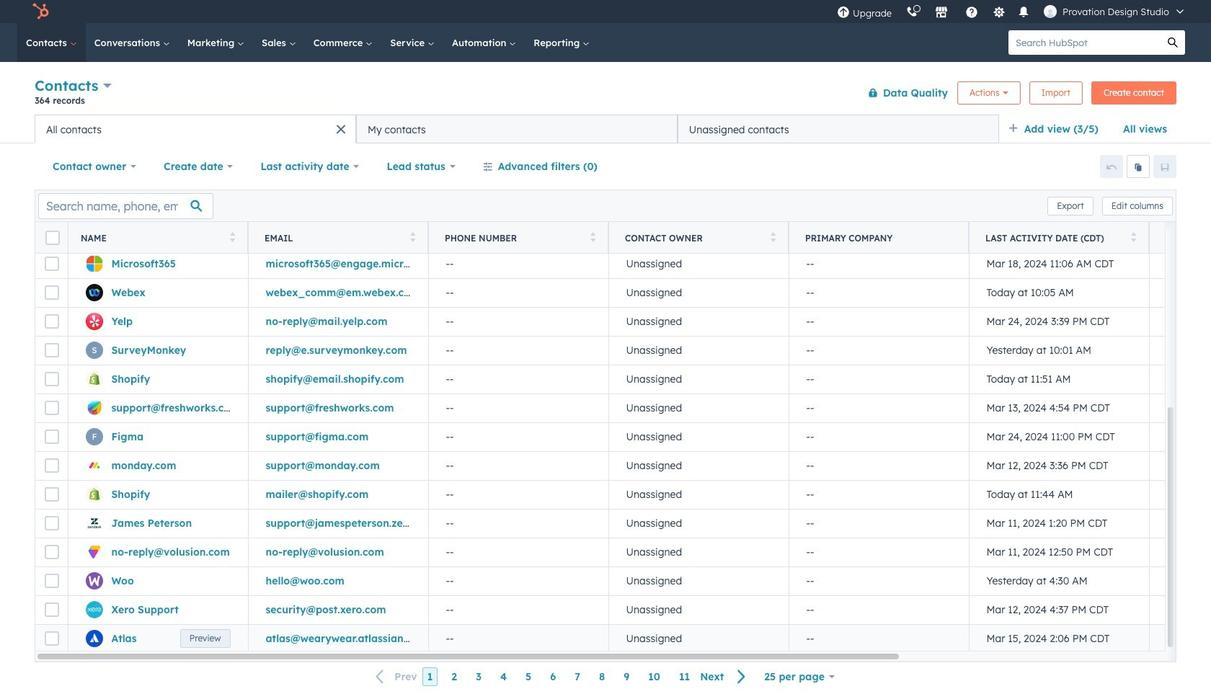 Task type: describe. For each thing, give the bounding box(es) containing it.
marketplaces image
[[935, 6, 948, 19]]

press to sort. image for 5th press to sort. element from the left
[[1131, 232, 1136, 242]]

4 press to sort. element from the left
[[770, 232, 776, 244]]

press to sort. image for second press to sort. element from right
[[770, 232, 776, 242]]

press to sort. image for 1st press to sort. element
[[230, 232, 235, 242]]

james peterson image
[[1044, 5, 1057, 18]]

1 press to sort. element from the left
[[230, 232, 235, 244]]

Search HubSpot search field
[[1009, 30, 1161, 55]]

3 press to sort. element from the left
[[590, 232, 596, 244]]



Task type: locate. For each thing, give the bounding box(es) containing it.
1 press to sort. image from the left
[[230, 232, 235, 242]]

press to sort. image for 3rd press to sort. element from the left
[[590, 232, 596, 242]]

menu
[[830, 0, 1194, 23]]

5 press to sort. element from the left
[[1131, 232, 1136, 244]]

4 press to sort. image from the left
[[770, 232, 776, 242]]

3 press to sort. image from the left
[[590, 232, 596, 242]]

pagination navigation
[[367, 668, 755, 687]]

banner
[[35, 74, 1177, 115]]

press to sort. image
[[230, 232, 235, 242], [410, 232, 415, 242], [590, 232, 596, 242], [770, 232, 776, 242], [1131, 232, 1136, 242]]

press to sort. element
[[230, 232, 235, 244], [410, 232, 415, 244], [590, 232, 596, 244], [770, 232, 776, 244], [1131, 232, 1136, 244]]

2 press to sort. element from the left
[[410, 232, 415, 244]]

Search name, phone, email addresses, or company search field
[[38, 193, 213, 219]]

5 press to sort. image from the left
[[1131, 232, 1136, 242]]

column header
[[789, 222, 970, 254]]

press to sort. image for 4th press to sort. element from the right
[[410, 232, 415, 242]]

2 press to sort. image from the left
[[410, 232, 415, 242]]



Task type: vqa. For each thing, say whether or not it's contained in the screenshot.
column header
yes



